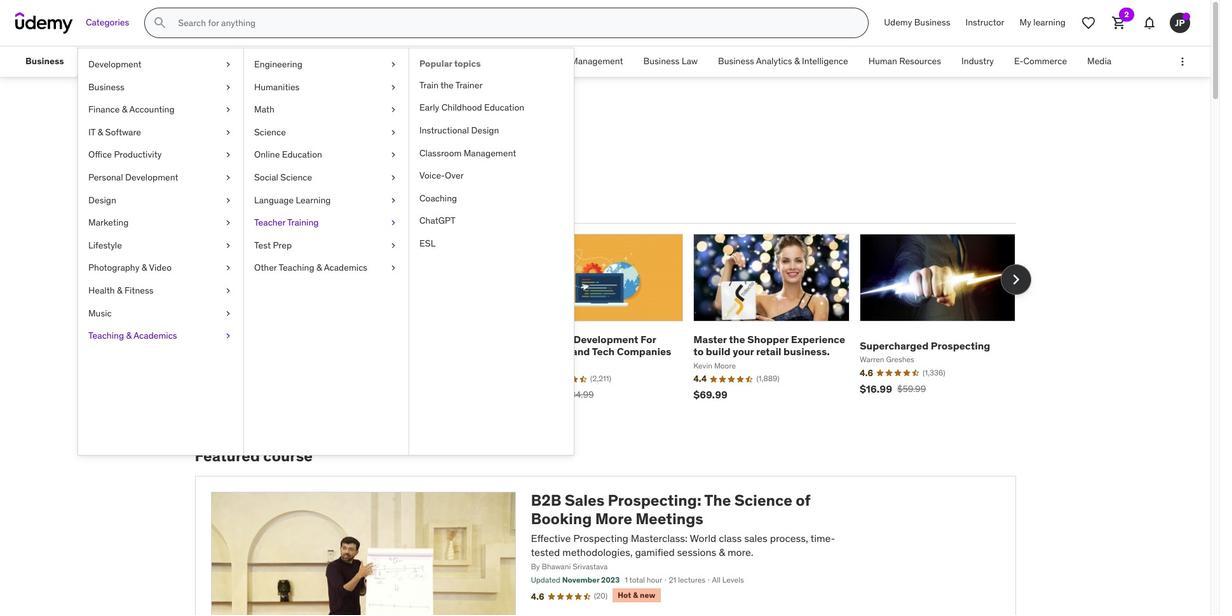 Task type: locate. For each thing, give the bounding box(es) containing it.
teaching down the prep
[[279, 262, 315, 274]]

prep
[[273, 240, 292, 251]]

b2b
[[531, 491, 562, 511]]

0 vertical spatial design
[[472, 125, 499, 136]]

marketing
[[88, 217, 129, 228]]

math link
[[244, 99, 409, 121]]

1 vertical spatial science
[[281, 172, 312, 183]]

2 horizontal spatial management
[[571, 55, 624, 67]]

teaching & academics
[[88, 330, 177, 342]]

updated november 2023
[[531, 576, 620, 585]]

business link down udemy image
[[15, 46, 74, 77]]

voice-
[[420, 170, 445, 181]]

xsmall image inside language learning link
[[389, 194, 399, 207]]

0 horizontal spatial business link
[[15, 46, 74, 77]]

xsmall image for development
[[223, 59, 233, 71]]

1 horizontal spatial to
[[694, 346, 704, 358]]

xsmall image
[[223, 59, 233, 71], [389, 59, 399, 71], [223, 126, 233, 139], [389, 126, 399, 139], [223, 149, 233, 162], [389, 172, 399, 184], [389, 262, 399, 275], [223, 285, 233, 297]]

all levels
[[713, 576, 745, 585]]

chatgpt link
[[410, 210, 574, 233]]

xsmall image for language learning
[[389, 194, 399, 207]]

e-commerce
[[1015, 55, 1068, 67]]

e-
[[1015, 55, 1024, 67]]

management
[[269, 55, 321, 67], [571, 55, 624, 67], [464, 147, 517, 159]]

xsmall image inside engineering link
[[389, 59, 399, 71]]

trending
[[277, 200, 320, 213]]

the right train
[[441, 79, 454, 91]]

most popular
[[197, 200, 262, 213]]

xsmall image for music
[[223, 307, 233, 320]]

xsmall image inside humanities 'link'
[[389, 81, 399, 94]]

test
[[254, 240, 271, 251]]

& for it & software
[[98, 126, 103, 138]]

design down personal
[[88, 194, 116, 206]]

the
[[705, 491, 732, 511]]

0 horizontal spatial design
[[88, 194, 116, 206]]

management down instructional design 'link'
[[464, 147, 517, 159]]

xsmall image inside design link
[[223, 194, 233, 207]]

1 vertical spatial design
[[88, 194, 116, 206]]

xsmall image inside science link
[[389, 126, 399, 139]]

business left popular
[[384, 55, 420, 67]]

business left and
[[528, 333, 572, 346]]

1 horizontal spatial academics
[[324, 262, 368, 274]]

the for shopper
[[730, 333, 746, 346]]

1 horizontal spatial design
[[472, 125, 499, 136]]

udemy image
[[15, 12, 73, 34]]

lectures
[[679, 576, 706, 585]]

2 vertical spatial development
[[574, 333, 639, 346]]

design down early childhood education link
[[472, 125, 499, 136]]

courses up most popular
[[195, 162, 254, 182]]

development
[[88, 59, 142, 70], [125, 172, 178, 183], [574, 333, 639, 346]]

1 horizontal spatial business link
[[78, 76, 244, 99]]

management inside "link"
[[269, 55, 321, 67]]

& inside "finance & accounting" link
[[122, 104, 127, 115]]

sales right b2b
[[565, 491, 605, 511]]

0 horizontal spatial sales
[[195, 107, 248, 134]]

0 horizontal spatial academics
[[134, 330, 177, 342]]

prospecting inside b2b sales prospecting: the science of booking more meetings effective prospecting masterclass: world class sales process, time- tested methodologies, gamified sessions & more. by bhawani srivastava
[[574, 532, 629, 545]]

effective
[[531, 532, 571, 545]]

business inside business development for startups and tech companies
[[528, 333, 572, 346]]

development inside "link"
[[88, 59, 142, 70]]

xsmall image inside online education link
[[389, 149, 399, 162]]

health
[[88, 285, 115, 296]]

science
[[254, 126, 286, 138], [281, 172, 312, 183], [735, 491, 793, 511]]

to inside master the shopper experience to build your retail business.
[[694, 346, 704, 358]]

process,
[[771, 532, 809, 545]]

sales
[[745, 532, 768, 545]]

0 horizontal spatial the
[[441, 79, 454, 91]]

xsmall image inside "finance & accounting" link
[[223, 104, 233, 116]]

analytics
[[757, 55, 793, 67]]

business link up accounting
[[78, 76, 244, 99]]

management inside teacher training element
[[464, 147, 517, 159]]

& right hot
[[634, 591, 639, 600]]

0 vertical spatial to
[[258, 162, 273, 182]]

xsmall image for personal development
[[223, 172, 233, 184]]

1 vertical spatial teaching
[[88, 330, 124, 342]]

xsmall image for math
[[389, 104, 399, 116]]

academics down music "link"
[[134, 330, 177, 342]]

communication
[[186, 55, 248, 67]]

xsmall image inside music "link"
[[223, 307, 233, 320]]

xsmall image inside lifestyle link
[[223, 240, 233, 252]]

total
[[630, 576, 645, 585]]

meetings
[[636, 509, 704, 529]]

arrow pointing to subcategory menu links image
[[74, 46, 86, 77]]

november
[[563, 576, 600, 585]]

business development for startups and tech companies link
[[528, 333, 672, 358]]

development inside business development for startups and tech companies
[[574, 333, 639, 346]]

& inside 'it & software' link
[[98, 126, 103, 138]]

trending button
[[274, 192, 322, 222]]

prospecting inside carousel element
[[932, 339, 991, 352]]

language learning link
[[244, 189, 409, 212]]

startups
[[528, 346, 570, 358]]

other teaching & academics
[[254, 262, 368, 274]]

2 link
[[1105, 8, 1135, 38]]

0 vertical spatial science
[[254, 126, 286, 138]]

xsmall image inside math link
[[389, 104, 399, 116]]

academics
[[324, 262, 368, 274], [134, 330, 177, 342]]

& left the video on the left top of page
[[142, 262, 147, 274]]

office productivity link
[[78, 144, 244, 167]]

& for teaching & academics
[[126, 330, 132, 342]]

management link
[[259, 46, 331, 77]]

voice-over link
[[410, 165, 574, 187]]

0 horizontal spatial to
[[258, 162, 273, 182]]

class
[[719, 532, 742, 545]]

media link
[[1078, 46, 1123, 77]]

& inside other teaching & academics link
[[317, 262, 322, 274]]

education down train the trainer link
[[485, 102, 525, 113]]

to left build
[[694, 346, 704, 358]]

teaching & academics link
[[78, 325, 244, 348]]

1 vertical spatial the
[[730, 333, 746, 346]]

1 horizontal spatial management
[[464, 147, 517, 159]]

the right master
[[730, 333, 746, 346]]

1 vertical spatial academics
[[134, 330, 177, 342]]

teacher training
[[254, 217, 319, 228]]

xsmall image inside 'it & software' link
[[223, 126, 233, 139]]

xsmall image inside photography & video "link"
[[223, 262, 233, 275]]

xsmall image inside other teaching & academics link
[[389, 262, 399, 275]]

xsmall image for office productivity
[[223, 149, 233, 162]]

1 horizontal spatial teaching
[[279, 262, 315, 274]]

xsmall image for science
[[389, 126, 399, 139]]

personal development
[[88, 172, 178, 183]]

0 horizontal spatial management
[[269, 55, 321, 67]]

& inside photography & video "link"
[[142, 262, 147, 274]]

0 horizontal spatial teaching
[[88, 330, 124, 342]]

1 vertical spatial sales
[[565, 491, 605, 511]]

1 horizontal spatial prospecting
[[932, 339, 991, 352]]

sales left math
[[195, 107, 248, 134]]

design link
[[78, 189, 244, 212]]

by
[[531, 562, 540, 572]]

xsmall image inside social science 'link'
[[389, 172, 399, 184]]

courses up online education at left
[[252, 107, 335, 134]]

xsmall image inside the teacher training link
[[389, 217, 399, 229]]

1 horizontal spatial education
[[485, 102, 525, 113]]

communication link
[[175, 46, 259, 77]]

marketing link
[[78, 212, 244, 234]]

management right 'project'
[[571, 55, 624, 67]]

other teaching & academics link
[[244, 257, 409, 280]]

2 vertical spatial science
[[735, 491, 793, 511]]

personal development link
[[78, 167, 244, 189]]

1 vertical spatial prospecting
[[574, 532, 629, 545]]

xsmall image inside development "link"
[[223, 59, 233, 71]]

science up online
[[254, 126, 286, 138]]

hot & new
[[618, 591, 656, 600]]

early
[[420, 102, 440, 113]]

operations link
[[466, 46, 530, 77]]

science up sales
[[735, 491, 793, 511]]

lifestyle
[[88, 240, 122, 251]]

0 vertical spatial prospecting
[[932, 339, 991, 352]]

instructional
[[420, 125, 469, 136]]

business right udemy
[[915, 17, 951, 28]]

health & fitness
[[88, 285, 154, 296]]

xsmall image for business
[[223, 81, 233, 94]]

1 horizontal spatial the
[[730, 333, 746, 346]]

management for project management
[[571, 55, 624, 67]]

engineering link
[[244, 53, 409, 76]]

academics down the 'test prep' link
[[324, 262, 368, 274]]

0 vertical spatial development
[[88, 59, 142, 70]]

business development for startups and tech companies
[[528, 333, 672, 358]]

& right finance
[[122, 104, 127, 115]]

xsmall image inside 'health & fitness' link
[[223, 285, 233, 297]]

academics inside "teaching & academics" 'link'
[[134, 330, 177, 342]]

0 vertical spatial teaching
[[279, 262, 315, 274]]

science inside b2b sales prospecting: the science of booking more meetings effective prospecting masterclass: world class sales process, time- tested methodologies, gamified sessions & more. by bhawani srivastava
[[735, 491, 793, 511]]

udemy
[[885, 17, 913, 28]]

& right it
[[98, 126, 103, 138]]

management for classroom management
[[464, 147, 517, 159]]

& down the 'test prep' link
[[317, 262, 322, 274]]

classroom management link
[[410, 142, 574, 165]]

xsmall image
[[223, 81, 233, 94], [389, 81, 399, 94], [223, 104, 233, 116], [389, 104, 399, 116], [389, 149, 399, 162], [223, 172, 233, 184], [223, 194, 233, 207], [389, 194, 399, 207], [223, 217, 233, 229], [389, 217, 399, 229], [223, 240, 233, 252], [389, 240, 399, 252], [223, 262, 233, 275], [223, 307, 233, 320], [223, 330, 233, 343]]

& down class
[[719, 546, 726, 559]]

office
[[88, 149, 112, 160]]

0 vertical spatial the
[[441, 79, 454, 91]]

wishlist image
[[1082, 15, 1097, 31]]

xsmall image inside personal development link
[[223, 172, 233, 184]]

1 vertical spatial development
[[125, 172, 178, 183]]

xsmall image for social science
[[389, 172, 399, 184]]

1 vertical spatial to
[[694, 346, 704, 358]]

business left law
[[644, 55, 680, 67]]

the for trainer
[[441, 79, 454, 91]]

project management link
[[530, 46, 634, 77]]

1 total hour
[[625, 576, 663, 585]]

& right health
[[117, 285, 122, 296]]

the inside master the shopper experience to build your retail business.
[[730, 333, 746, 346]]

1 vertical spatial education
[[282, 149, 322, 160]]

0 vertical spatial academics
[[324, 262, 368, 274]]

0 horizontal spatial education
[[282, 149, 322, 160]]

world
[[690, 532, 717, 545]]

resources
[[900, 55, 942, 67]]

management up humanities
[[269, 55, 321, 67]]

&
[[795, 55, 800, 67], [122, 104, 127, 115], [98, 126, 103, 138], [142, 262, 147, 274], [317, 262, 322, 274], [117, 285, 122, 296], [126, 330, 132, 342], [719, 546, 726, 559], [634, 591, 639, 600]]

business left analytics
[[719, 55, 755, 67]]

the inside teacher training element
[[441, 79, 454, 91]]

& for photography & video
[[142, 262, 147, 274]]

0 vertical spatial education
[[485, 102, 525, 113]]

popular topics
[[420, 58, 481, 69]]

train the trainer link
[[410, 74, 574, 97]]

xsmall image inside the 'test prep' link
[[389, 240, 399, 252]]

0 vertical spatial courses
[[252, 107, 335, 134]]

shopper
[[748, 333, 789, 346]]

xsmall image inside office productivity link
[[223, 149, 233, 162]]

& right analytics
[[795, 55, 800, 67]]

strategy
[[422, 55, 456, 67]]

xsmall image inside "teaching & academics" 'link'
[[223, 330, 233, 343]]

prospecting
[[932, 339, 991, 352], [574, 532, 629, 545]]

business analytics & intelligence link
[[708, 46, 859, 77]]

teaching inside 'link'
[[88, 330, 124, 342]]

finance
[[88, 104, 120, 115]]

photography
[[88, 262, 139, 274]]

science up the language learning
[[281, 172, 312, 183]]

master the shopper experience to build your retail business. link
[[694, 333, 846, 358]]

popular
[[224, 200, 262, 213]]

finance & accounting
[[88, 104, 175, 115]]

sales courses
[[195, 107, 335, 134]]

1 horizontal spatial sales
[[565, 491, 605, 511]]

& inside "teaching & academics" 'link'
[[126, 330, 132, 342]]

& inside 'health & fitness' link
[[117, 285, 122, 296]]

0 horizontal spatial prospecting
[[574, 532, 629, 545]]

xsmall image inside marketing link
[[223, 217, 233, 229]]

teaching down music
[[88, 330, 124, 342]]

& down music "link"
[[126, 330, 132, 342]]

office productivity
[[88, 149, 162, 160]]

experience
[[792, 333, 846, 346]]

to down online
[[258, 162, 273, 182]]

education up the courses to get you started
[[282, 149, 322, 160]]

academics inside other teaching & academics link
[[324, 262, 368, 274]]



Task type: vqa. For each thing, say whether or not it's contained in the screenshot.
'8/2022'
no



Task type: describe. For each thing, give the bounding box(es) containing it.
most popular button
[[195, 192, 264, 222]]

teacher
[[254, 217, 286, 228]]

for
[[641, 333, 657, 346]]

business analytics & intelligence
[[719, 55, 849, 67]]

4.6
[[531, 591, 545, 603]]

& inside b2b sales prospecting: the science of booking more meetings effective prospecting masterclass: world class sales process, time- tested methodologies, gamified sessions & more. by bhawani srivastava
[[719, 546, 726, 559]]

instructor
[[966, 17, 1005, 28]]

you have alerts image
[[1183, 13, 1191, 20]]

industry
[[962, 55, 995, 67]]

business left 'arrow pointing to subcategory menu links' icon
[[25, 55, 64, 67]]

carousel element
[[195, 234, 1032, 417]]

master the shopper experience to build your retail business.
[[694, 333, 846, 358]]

media
[[1088, 55, 1112, 67]]

21
[[669, 576, 677, 585]]

law
[[682, 55, 698, 67]]

classroom
[[420, 147, 462, 159]]

shopping cart with 2 items image
[[1112, 15, 1127, 31]]

& inside business analytics & intelligence link
[[795, 55, 800, 67]]

learning
[[1034, 17, 1066, 28]]

lifestyle link
[[78, 234, 244, 257]]

most
[[197, 200, 222, 213]]

supercharged prospecting link
[[860, 339, 991, 352]]

my
[[1020, 17, 1032, 28]]

xsmall image for marketing
[[223, 217, 233, 229]]

accounting
[[129, 104, 175, 115]]

science link
[[244, 121, 409, 144]]

of
[[796, 491, 811, 511]]

instructional design link
[[410, 120, 574, 142]]

xsmall image for teacher training
[[389, 217, 399, 229]]

teacher training link
[[244, 212, 409, 234]]

notifications image
[[1143, 15, 1158, 31]]

2023
[[602, 576, 620, 585]]

esl link
[[410, 233, 574, 255]]

video
[[149, 262, 172, 274]]

business up finance
[[88, 81, 125, 93]]

coaching
[[420, 193, 457, 204]]

personal
[[88, 172, 123, 183]]

education inside early childhood education link
[[485, 102, 525, 113]]

time-
[[811, 532, 836, 545]]

chatgpt
[[420, 215, 456, 227]]

udemy business
[[885, 17, 951, 28]]

industry link
[[952, 46, 1005, 77]]

xsmall image for health & fitness
[[223, 285, 233, 297]]

more subcategory menu links image
[[1177, 55, 1190, 68]]

early childhood education
[[420, 102, 525, 113]]

human resources link
[[859, 46, 952, 77]]

teacher training element
[[409, 48, 574, 455]]

business law
[[644, 55, 698, 67]]

design inside 'link'
[[472, 125, 499, 136]]

online education link
[[244, 144, 409, 167]]

xsmall image for finance & accounting
[[223, 104, 233, 116]]

new
[[640, 591, 656, 600]]

fitness
[[125, 285, 154, 296]]

development for business
[[574, 333, 639, 346]]

updated
[[531, 576, 561, 585]]

project management
[[540, 55, 624, 67]]

xsmall image for other teaching & academics
[[389, 262, 399, 275]]

photography & video link
[[78, 257, 244, 280]]

online
[[254, 149, 280, 160]]

human resources
[[869, 55, 942, 67]]

popular
[[420, 58, 453, 69]]

hot
[[618, 591, 632, 600]]

xsmall image for design
[[223, 194, 233, 207]]

humanities
[[254, 81, 300, 93]]

1
[[625, 576, 628, 585]]

Search for anything text field
[[176, 12, 854, 34]]

education inside online education link
[[282, 149, 322, 160]]

& for hot & new
[[634, 591, 639, 600]]

methodologies,
[[563, 546, 633, 559]]

test prep
[[254, 240, 292, 251]]

booking
[[531, 509, 592, 529]]

social science
[[254, 172, 312, 183]]

21 lectures
[[669, 576, 706, 585]]

1 vertical spatial courses
[[195, 162, 254, 182]]

xsmall image for engineering
[[389, 59, 399, 71]]

course
[[263, 447, 313, 466]]

next image
[[1006, 270, 1027, 290]]

supercharged prospecting
[[860, 339, 991, 352]]

featured
[[195, 447, 260, 466]]

2
[[1125, 10, 1130, 19]]

& for health & fitness
[[117, 285, 122, 296]]

submit search image
[[153, 15, 168, 31]]

xsmall image for humanities
[[389, 81, 399, 94]]

entrepreneurship link
[[86, 46, 175, 77]]

project
[[540, 55, 569, 67]]

development for personal
[[125, 172, 178, 183]]

learning
[[296, 194, 331, 206]]

gamified
[[636, 546, 675, 559]]

xsmall image for teaching & academics
[[223, 330, 233, 343]]

instructor link
[[959, 8, 1013, 38]]

development link
[[78, 53, 244, 76]]

and
[[572, 346, 590, 358]]

xsmall image for test prep
[[389, 240, 399, 252]]

operations
[[476, 55, 520, 67]]

science inside 'link'
[[281, 172, 312, 183]]

xsmall image for lifestyle
[[223, 240, 233, 252]]

finance & accounting link
[[78, 99, 244, 121]]

bhawani
[[542, 562, 571, 572]]

my learning link
[[1013, 8, 1074, 38]]

build
[[706, 346, 731, 358]]

entrepreneurship
[[96, 55, 165, 67]]

other
[[254, 262, 277, 274]]

0 vertical spatial sales
[[195, 107, 248, 134]]

photography & video
[[88, 262, 172, 274]]

get
[[276, 162, 301, 182]]

xsmall image for it & software
[[223, 126, 233, 139]]

& for finance & accounting
[[122, 104, 127, 115]]

instructional design
[[420, 125, 499, 136]]

xsmall image for online education
[[389, 149, 399, 162]]

software
[[105, 126, 141, 138]]

train the trainer
[[420, 79, 483, 91]]

sales inside b2b sales prospecting: the science of booking more meetings effective prospecting masterclass: world class sales process, time- tested methodologies, gamified sessions & more. by bhawani srivastava
[[565, 491, 605, 511]]

more
[[596, 509, 633, 529]]

music
[[88, 307, 112, 319]]

hour
[[647, 576, 663, 585]]

masterclass:
[[631, 532, 688, 545]]

xsmall image for photography & video
[[223, 262, 233, 275]]

my learning
[[1020, 17, 1066, 28]]

productivity
[[114, 149, 162, 160]]



